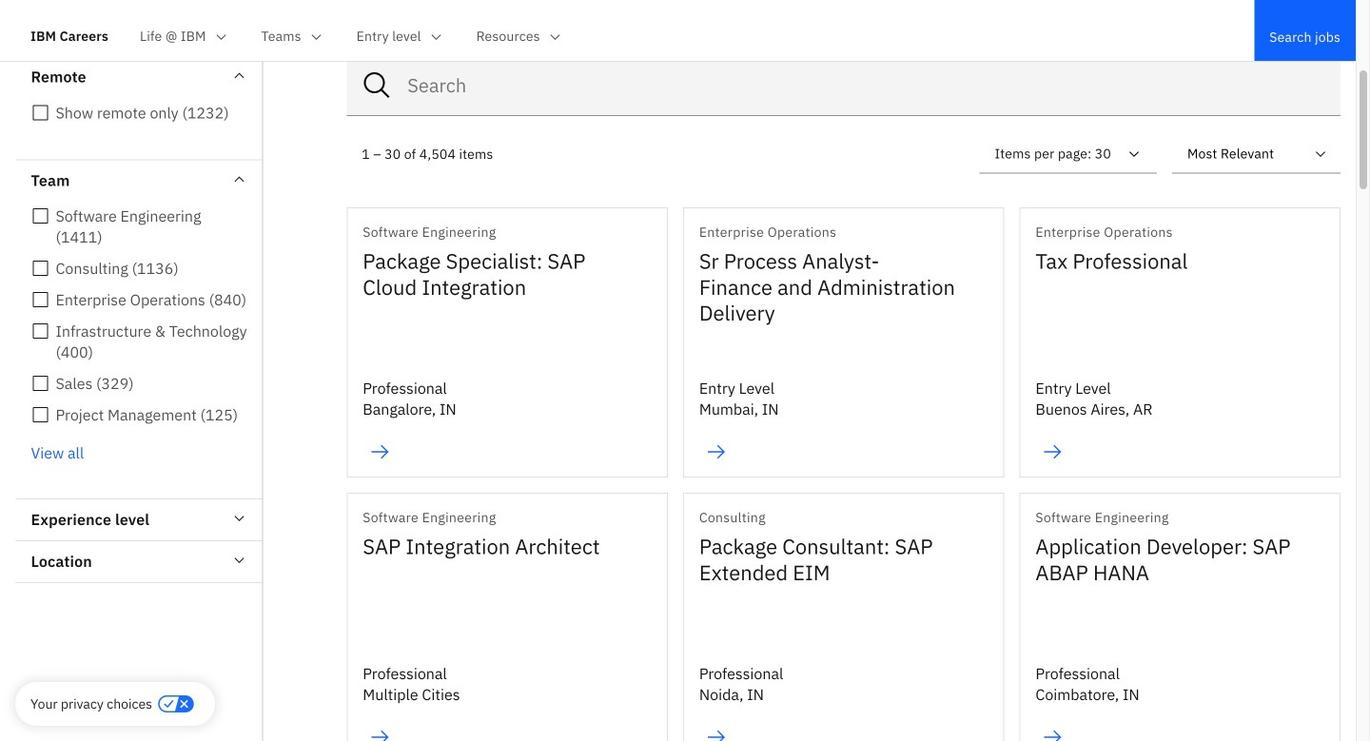Task type: locate. For each thing, give the bounding box(es) containing it.
your privacy choices element
[[30, 694, 152, 715]]



Task type: vqa. For each thing, say whether or not it's contained in the screenshot.
Let's talk element
no



